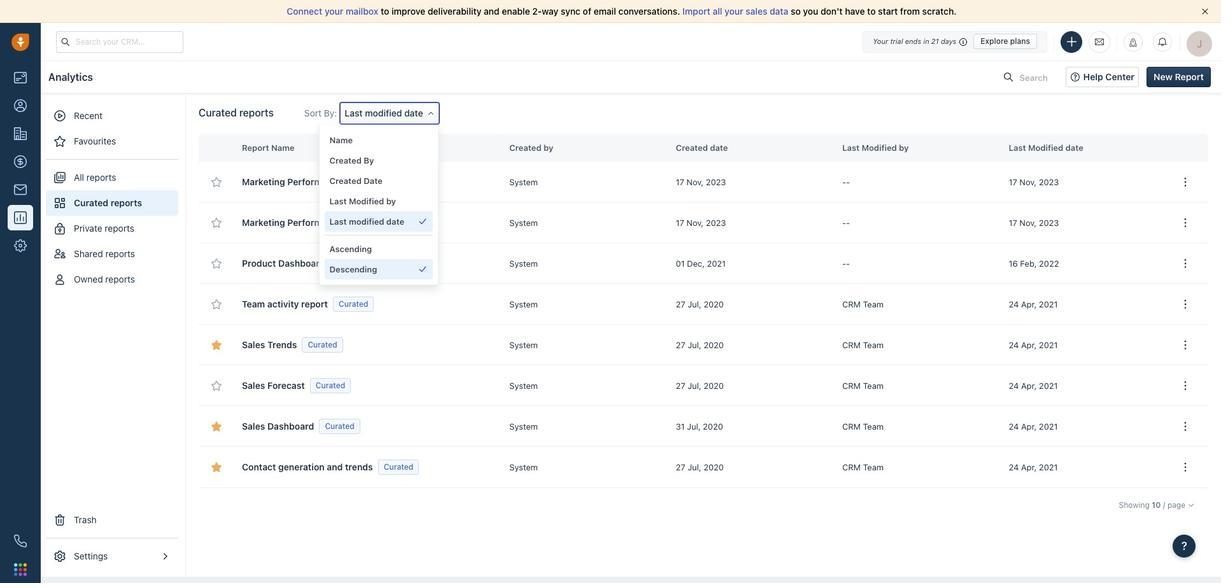 Task type: locate. For each thing, give the bounding box(es) containing it.
close image
[[1202, 8, 1209, 15]]

of
[[583, 6, 591, 17]]

what's new image
[[1129, 38, 1138, 47]]

conversations.
[[619, 6, 680, 17]]

scratch.
[[922, 6, 957, 17]]

days
[[941, 37, 957, 45]]

explore plans
[[981, 36, 1030, 46]]

to
[[381, 6, 389, 17], [867, 6, 876, 17]]

enable
[[502, 6, 530, 17]]

and
[[484, 6, 500, 17]]

your
[[873, 37, 888, 45]]

1 horizontal spatial to
[[867, 6, 876, 17]]

1 horizontal spatial your
[[725, 6, 743, 17]]

sales
[[746, 6, 768, 17]]

data
[[770, 6, 789, 17]]

have
[[845, 6, 865, 17]]

explore plans link
[[974, 34, 1037, 49]]

don't
[[821, 6, 843, 17]]

0 horizontal spatial to
[[381, 6, 389, 17]]

phone element
[[8, 529, 33, 554]]

to right mailbox in the left top of the page
[[381, 6, 389, 17]]

trial
[[890, 37, 903, 45]]

1 to from the left
[[381, 6, 389, 17]]

improve
[[392, 6, 425, 17]]

your trial ends in 21 days
[[873, 37, 957, 45]]

your right all
[[725, 6, 743, 17]]

2-
[[532, 6, 542, 17]]

phone image
[[14, 535, 27, 548]]

import all your sales data link
[[683, 6, 791, 17]]

way
[[542, 6, 559, 17]]

0 horizontal spatial your
[[325, 6, 343, 17]]

your left mailbox in the left top of the page
[[325, 6, 343, 17]]

to left start
[[867, 6, 876, 17]]

mailbox
[[346, 6, 378, 17]]

your
[[325, 6, 343, 17], [725, 6, 743, 17]]



Task type: vqa. For each thing, say whether or not it's contained in the screenshot.
to
yes



Task type: describe. For each thing, give the bounding box(es) containing it.
2 to from the left
[[867, 6, 876, 17]]

21
[[931, 37, 939, 45]]

import
[[683, 6, 710, 17]]

1 your from the left
[[325, 6, 343, 17]]

explore
[[981, 36, 1008, 46]]

Search your CRM... text field
[[56, 31, 183, 53]]

connect
[[287, 6, 322, 17]]

connect your mailbox link
[[287, 6, 381, 17]]

you
[[803, 6, 818, 17]]

from
[[900, 6, 920, 17]]

2 your from the left
[[725, 6, 743, 17]]

send email image
[[1095, 36, 1104, 47]]

ends
[[905, 37, 921, 45]]

plans
[[1010, 36, 1030, 46]]

start
[[878, 6, 898, 17]]

email
[[594, 6, 616, 17]]

all
[[713, 6, 722, 17]]

sync
[[561, 6, 581, 17]]

so
[[791, 6, 801, 17]]

in
[[923, 37, 929, 45]]

freshworks switcher image
[[14, 563, 27, 576]]

deliverability
[[428, 6, 482, 17]]

connect your mailbox to improve deliverability and enable 2-way sync of email conversations. import all your sales data so you don't have to start from scratch.
[[287, 6, 957, 17]]



